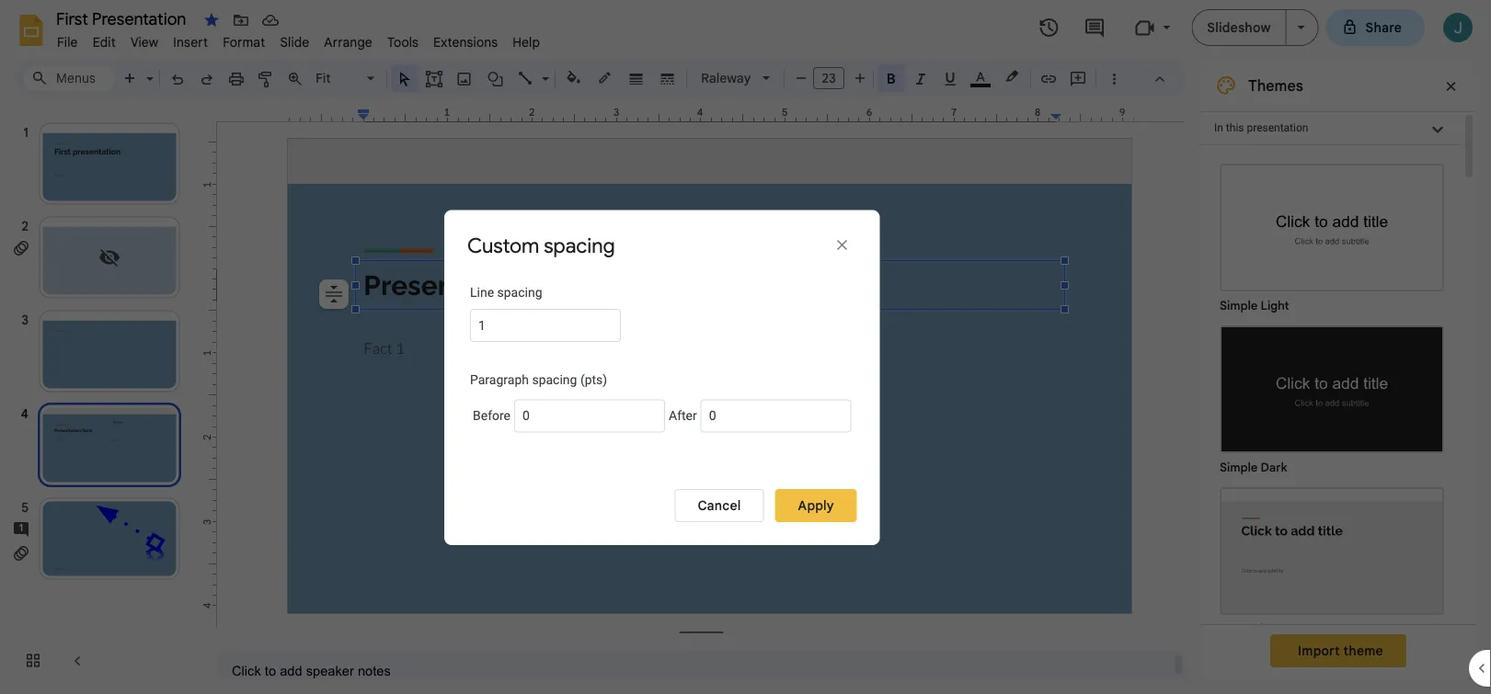 Task type: locate. For each thing, give the bounding box(es) containing it.
Simple Dark radio
[[1210, 316, 1453, 478]]

menu bar
[[50, 24, 547, 54]]

option group containing simple light
[[1200, 145, 1462, 694]]

import theme button
[[1270, 635, 1406, 668]]

simple left light
[[1220, 298, 1258, 313]]

0 vertical spatial simple
[[1220, 298, 1258, 313]]

2 vertical spatial spacing
[[532, 373, 577, 388]]

custom spacing dialog
[[444, 210, 880, 545]]

1 simple from the top
[[1220, 298, 1258, 313]]

light
[[1261, 298, 1289, 313]]

themes section
[[1200, 60, 1476, 694]]

simple for simple light
[[1220, 298, 1258, 313]]

1 vertical spatial spacing
[[497, 285, 542, 300]]

2 simple from the top
[[1220, 460, 1258, 475]]

menu bar inside menu bar banner
[[50, 24, 547, 54]]

import theme
[[1298, 643, 1383, 659]]

custom spacing
[[467, 233, 615, 259]]

spacing right custom
[[544, 233, 615, 259]]

Paragraph spacing after text field
[[701, 399, 851, 433]]

spacing for paragraph
[[532, 373, 577, 388]]

simple
[[1220, 298, 1258, 313], [1220, 460, 1258, 475]]

spacing for line
[[497, 285, 542, 300]]

Rename text field
[[50, 7, 197, 29]]

cancel button
[[675, 489, 764, 522]]

theme
[[1343, 643, 1383, 659]]

paragraph
[[470, 373, 529, 388]]

option group
[[1200, 145, 1462, 694]]

spacing left (pts)
[[532, 373, 577, 388]]

0 vertical spatial spacing
[[544, 233, 615, 259]]

Paragraph spacing before text field
[[514, 399, 665, 433]]

spacing
[[544, 233, 615, 259], [497, 285, 542, 300], [532, 373, 577, 388]]

main toolbar
[[114, 64, 1129, 93]]

spacing right line
[[497, 285, 542, 300]]

navigation
[[0, 104, 202, 694]]

share. private to only me. image
[[1342, 19, 1358, 35]]

1 vertical spatial simple
[[1220, 460, 1258, 475]]

custom
[[467, 233, 539, 259]]

simple left the dark
[[1220, 460, 1258, 475]]



Task type: describe. For each thing, give the bounding box(es) containing it.
import
[[1298, 643, 1340, 659]]

Streamline radio
[[1210, 478, 1453, 640]]

Menus field
[[23, 65, 115, 91]]

Star checkbox
[[199, 7, 224, 33]]

simple light
[[1220, 298, 1289, 313]]

after
[[669, 408, 697, 424]]

custom spacing application
[[0, 0, 1491, 694]]

(pts)
[[580, 373, 607, 388]]

dark
[[1261, 460, 1287, 475]]

navigation inside custom spacing application
[[0, 104, 202, 694]]

Simple Light radio
[[1210, 155, 1453, 694]]

custom spacing heading
[[467, 233, 651, 259]]

menu bar banner
[[0, 0, 1491, 694]]

line
[[470, 285, 494, 300]]

paragraph spacing (pts)
[[470, 373, 607, 388]]

cancel
[[698, 497, 741, 514]]

simple for simple dark
[[1220, 460, 1258, 475]]

simple dark
[[1220, 460, 1287, 475]]

left margin image
[[289, 108, 369, 121]]

apply button
[[775, 489, 857, 522]]

right margin image
[[1052, 108, 1132, 121]]

Line spacing text field
[[470, 309, 621, 342]]

apply
[[798, 497, 834, 514]]

spacing for custom
[[544, 233, 615, 259]]

before
[[473, 408, 510, 424]]

themes
[[1248, 76, 1303, 95]]

streamline
[[1220, 622, 1280, 637]]

option group inside "themes" "section"
[[1200, 145, 1462, 694]]

line spacing
[[470, 285, 542, 300]]



Task type: vqa. For each thing, say whether or not it's contained in the screenshot.
Simple inside radio
yes



